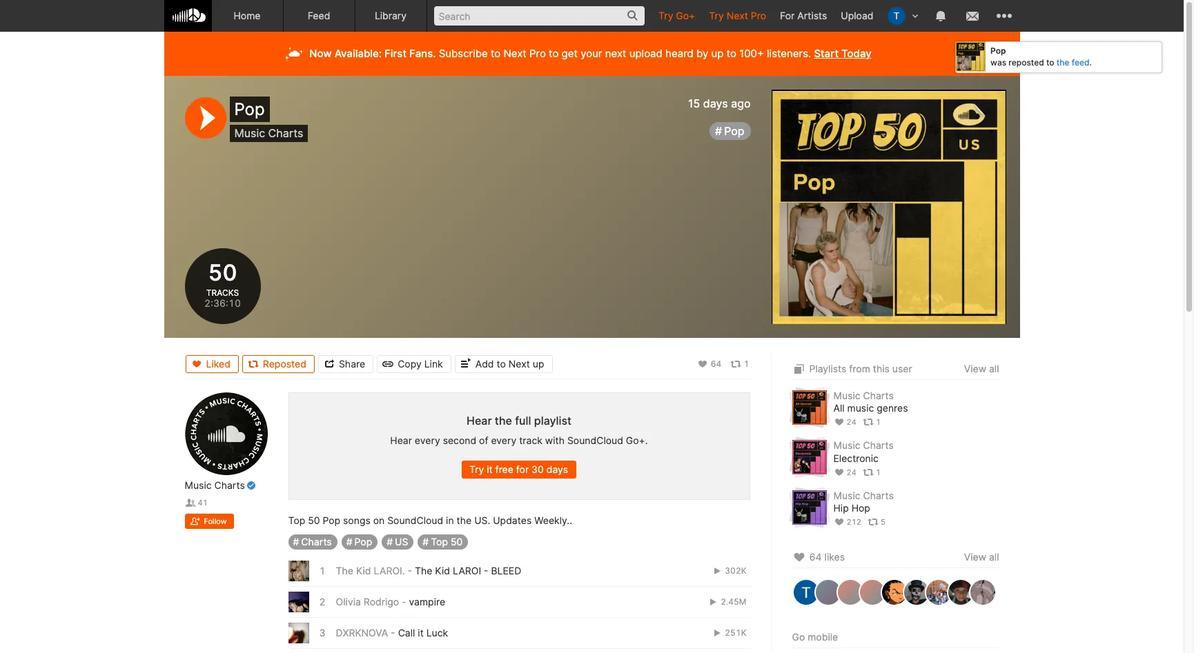 Task type: locate. For each thing, give the bounding box(es) containing it.
2 all from the top
[[989, 552, 999, 563]]

pop link down 15 days ago
[[710, 122, 751, 140]]

0 vertical spatial days
[[703, 97, 728, 110]]

the up vampire
[[415, 565, 432, 577]]

1 down the music charts electronic
[[876, 468, 881, 478]]

second
[[443, 435, 476, 447]]

upload
[[841, 10, 874, 21]]

it left free at the bottom left of the page
[[487, 464, 493, 476]]

1 link down all music genres link
[[863, 418, 881, 428]]

it inside try it free for 30 days link
[[487, 464, 493, 476]]

to
[[491, 47, 501, 60], [549, 47, 559, 60], [727, 47, 737, 60], [1046, 57, 1055, 68], [497, 358, 506, 370]]

top down top 50 pop songs on soundcloud in the us. updates weekly..
[[431, 536, 448, 548]]

mobile
[[808, 632, 838, 643]]

2 horizontal spatial try
[[709, 10, 724, 21]]

try left free at the bottom left of the page
[[469, 464, 484, 476]]

home
[[234, 10, 261, 21]]

playlist stats element
[[553, 355, 749, 373], [834, 415, 999, 430], [834, 465, 999, 480], [834, 515, 999, 530]]

the up olivia on the bottom left of page
[[336, 565, 353, 577]]

0 vertical spatial 64
[[711, 359, 722, 369]]

Search search field
[[434, 6, 645, 26]]

call it luck element
[[288, 623, 309, 644]]

212
[[847, 518, 862, 527]]

charts for music charts hip hop
[[863, 490, 894, 502]]

2:36:10
[[204, 298, 241, 310]]

track
[[519, 435, 542, 447]]

1 vertical spatial 50
[[308, 515, 320, 527]]

1 vertical spatial hear
[[390, 435, 412, 447]]

soundcloud up us
[[387, 515, 443, 527]]

1 vertical spatial all
[[989, 552, 999, 563]]

jj's avatar element
[[881, 579, 908, 607]]

fans.
[[409, 47, 436, 60]]

listeners.
[[767, 47, 811, 60]]

the left full at the left bottom of the page
[[495, 414, 512, 428]]

pro left "for"
[[751, 10, 766, 21]]

start today link
[[814, 47, 872, 60]]

2 24 link from the top
[[834, 468, 857, 478]]

50 up tracks
[[208, 260, 237, 286]]

15 days ago
[[688, 97, 751, 110]]

0 vertical spatial 24 link
[[834, 418, 857, 428]]

1 vertical spatial tara schultz's avatar element
[[792, 579, 820, 607]]

24 link for electronic
[[834, 468, 857, 478]]

go+.
[[626, 435, 648, 447]]

1 vertical spatial 24
[[847, 468, 857, 478]]

50
[[208, 260, 237, 286], [308, 515, 320, 527], [451, 536, 463, 548]]

64 for 64
[[711, 359, 722, 369]]

dxrknova link
[[336, 627, 388, 639]]

2 vertical spatial next
[[509, 358, 530, 370]]

1 link right 64 link
[[731, 359, 749, 370]]

tara schultz's avatar element right upload link
[[887, 7, 905, 25]]

1 for music charts all music genres's 1 link
[[876, 418, 881, 428]]

50 inside top 50 link
[[451, 536, 463, 548]]

0 vertical spatial next
[[727, 10, 748, 21]]

1 horizontal spatial days
[[703, 97, 728, 110]]

in
[[446, 515, 454, 527]]

30
[[532, 464, 544, 476]]

hear left second
[[390, 435, 412, 447]]

1 down all music genres link
[[876, 418, 881, 428]]

tara schultz's avatar element down "like" icon
[[792, 579, 820, 607]]

it
[[487, 464, 493, 476], [418, 627, 424, 639]]

user429838722's avatar element
[[836, 579, 864, 607]]

music
[[234, 126, 265, 140], [834, 390, 861, 402], [834, 440, 861, 452], [185, 480, 212, 492], [834, 490, 861, 502]]

0 horizontal spatial every
[[415, 435, 440, 447]]

1 horizontal spatial pop link
[[710, 122, 751, 140]]

the
[[336, 565, 353, 577], [415, 565, 432, 577]]

1 horizontal spatial try
[[659, 10, 673, 21]]

soundcloud
[[567, 435, 623, 447], [387, 515, 443, 527]]

1 vertical spatial view all
[[964, 552, 999, 563]]

reposted
[[1009, 57, 1044, 68]]

0 horizontal spatial pro
[[530, 47, 546, 60]]

vampire link
[[409, 596, 445, 608]]

next up 100+
[[727, 10, 748, 21]]

share
[[339, 358, 365, 370]]

2 horizontal spatial the
[[1057, 57, 1070, 68]]

shanté a.'s avatar element
[[947, 579, 974, 607]]

1 all from the top
[[989, 363, 999, 375]]

next
[[727, 10, 748, 21], [504, 47, 527, 60], [509, 358, 530, 370]]

music for all
[[834, 390, 861, 402]]

it right call at the left bottom of page
[[418, 627, 424, 639]]

available:
[[335, 47, 382, 60]]

1 horizontal spatial 50
[[308, 515, 320, 527]]

olivia rodrigo link
[[336, 596, 399, 608]]

charts inside music charts hip hop
[[863, 490, 894, 502]]

0 vertical spatial top
[[288, 515, 305, 527]]

add
[[475, 358, 494, 370]]

1 vertical spatial up
[[533, 358, 544, 370]]

24 for all
[[847, 418, 857, 428]]

music charts link for music charts electronic
[[834, 440, 894, 452]]

24 link down all
[[834, 418, 857, 428]]

this
[[873, 363, 890, 375]]

olivia rodrigo - vampire
[[336, 596, 445, 608]]

1 horizontal spatial the
[[495, 414, 512, 428]]

charts link
[[288, 535, 337, 550]]

pop was reposted to the feed .
[[991, 46, 1092, 68]]

0 vertical spatial view all
[[964, 363, 999, 375]]

all
[[834, 403, 845, 414]]

1 the from the left
[[336, 565, 353, 577]]

music inside the music charts all music genres
[[834, 390, 861, 402]]

1
[[744, 359, 749, 369], [876, 418, 881, 428], [876, 468, 881, 478], [319, 565, 326, 577]]

to left the feed link
[[1046, 57, 1055, 68]]

playlist stats element containing 212
[[834, 515, 999, 530]]

liked
[[206, 358, 230, 370]]

1 vertical spatial view
[[964, 552, 987, 563]]

1 horizontal spatial top
[[431, 536, 448, 548]]

64 inside 64 link
[[711, 359, 722, 369]]

hop
[[852, 503, 870, 514]]

hip
[[834, 503, 849, 514]]

1 horizontal spatial the
[[415, 565, 432, 577]]

0 vertical spatial tara schultz's avatar element
[[887, 7, 905, 25]]

2 vertical spatial 50
[[451, 536, 463, 548]]

days right 30
[[547, 464, 568, 476]]

0 vertical spatial it
[[487, 464, 493, 476]]

1 horizontal spatial it
[[487, 464, 493, 476]]

tracks
[[206, 288, 239, 298]]

next right the add at the left of the page
[[509, 358, 530, 370]]

2 vertical spatial 1 link
[[863, 468, 881, 478]]

the right in
[[457, 515, 472, 527]]

0 vertical spatial pro
[[751, 10, 766, 21]]

15
[[688, 97, 700, 110]]

0 vertical spatial the
[[1057, 57, 1070, 68]]

all music genres element
[[792, 391, 827, 425]]

view for 64 likes
[[964, 552, 987, 563]]

50 down in
[[451, 536, 463, 548]]

now available: first fans. subscribe to next pro to get your next upload heard by up to 100+ listeners. start today
[[309, 47, 872, 60]]

soundcloud right with
[[567, 435, 623, 447]]

all music genres link
[[834, 403, 908, 415]]

1 horizontal spatial soundcloud
[[567, 435, 623, 447]]

0 vertical spatial view
[[964, 363, 987, 375]]

0 horizontal spatial hear
[[390, 435, 412, 447]]

0 horizontal spatial tara schultz's avatar element
[[792, 579, 820, 607]]

to right the add at the left of the page
[[497, 358, 506, 370]]

hear up of
[[467, 414, 492, 428]]

1 vertical spatial 64
[[809, 552, 822, 563]]

2 vertical spatial the
[[457, 515, 472, 527]]

to right the subscribe
[[491, 47, 501, 60]]

24 link down electronic link on the right bottom of the page
[[834, 468, 857, 478]]

0 vertical spatial 24
[[847, 418, 857, 428]]

next down search search field
[[504, 47, 527, 60]]

call it luck link
[[398, 627, 448, 639]]

the kid laroi - bleed link
[[415, 565, 521, 577]]

1 horizontal spatial kid
[[435, 565, 450, 577]]

try left go+ in the top of the page
[[659, 10, 673, 21]]

0 vertical spatial pop link
[[710, 122, 751, 140]]

302k
[[723, 566, 747, 576]]

2 horizontal spatial 50
[[451, 536, 463, 548]]

24 down music
[[847, 418, 857, 428]]

vampire element
[[288, 592, 309, 613]]

view all for 64 likes
[[964, 552, 999, 563]]

24 for electronic
[[847, 468, 857, 478]]

1 vertical spatial pop link
[[341, 535, 378, 550]]

for artists link
[[773, 0, 834, 31]]

0 vertical spatial 50
[[208, 260, 237, 286]]

0 horizontal spatial the
[[336, 565, 353, 577]]

0 horizontal spatial top
[[288, 515, 305, 527]]

0 vertical spatial soundcloud
[[567, 435, 623, 447]]

of
[[479, 435, 488, 447]]

music inside music charts hip hop
[[834, 490, 861, 502]]

1 vertical spatial top
[[431, 536, 448, 548]]

top up charts link at left bottom
[[288, 515, 305, 527]]

2 24 from the top
[[847, 468, 857, 478]]

1 view from the top
[[964, 363, 987, 375]]

0 horizontal spatial it
[[418, 627, 424, 639]]

dxrknova
[[336, 627, 388, 639]]

1 horizontal spatial pro
[[751, 10, 766, 21]]

0 horizontal spatial kid
[[356, 565, 371, 577]]

0 horizontal spatial the
[[457, 515, 472, 527]]

try right go+ in the top of the page
[[709, 10, 724, 21]]

playlists from this user
[[809, 363, 912, 375]]

2.45m
[[719, 597, 747, 607]]

1 horizontal spatial every
[[491, 435, 517, 447]]

2 view all from the top
[[964, 552, 999, 563]]

2 view from the top
[[964, 552, 987, 563]]

reposted button
[[242, 355, 315, 373]]

- right rodrigo
[[402, 596, 406, 608]]

0 vertical spatial hear
[[467, 414, 492, 428]]

up right the add at the left of the page
[[533, 358, 544, 370]]

0 horizontal spatial try
[[469, 464, 484, 476]]

music charts hip hop
[[834, 490, 894, 514]]

None search field
[[427, 0, 652, 31]]

50 up charts link at left bottom
[[308, 515, 320, 527]]

try it free for 30 days link
[[462, 461, 577, 479]]

1 24 link from the top
[[834, 418, 857, 428]]

charts for music charts
[[214, 480, 245, 492]]

every left second
[[415, 435, 440, 447]]

days right 15
[[703, 97, 728, 110]]

up right 'by'
[[711, 47, 724, 60]]

0 horizontal spatial up
[[533, 358, 544, 370]]

charts inside the music charts electronic
[[863, 440, 894, 452]]

every right of
[[491, 435, 517, 447]]

top for top 50 pop songs on soundcloud in the us. updates weekly..
[[288, 515, 305, 527]]

0 vertical spatial all
[[989, 363, 999, 375]]

1 every from the left
[[415, 435, 440, 447]]

copy
[[398, 358, 422, 370]]

weekly..
[[534, 515, 572, 527]]

1 for top 1 link
[[744, 359, 749, 369]]

hip hop element
[[792, 491, 827, 525]]

try next pro
[[709, 10, 766, 21]]

pro left get
[[530, 47, 546, 60]]

2 every from the left
[[491, 435, 517, 447]]

view all
[[964, 363, 999, 375], [964, 552, 999, 563]]

1 horizontal spatial 64
[[809, 552, 822, 563]]

64
[[711, 359, 722, 369], [809, 552, 822, 563]]

1 horizontal spatial up
[[711, 47, 724, 60]]

kid left laroi.
[[356, 565, 371, 577]]

0 horizontal spatial 50
[[208, 260, 237, 286]]

64 likes
[[809, 552, 845, 563]]

1 vertical spatial 24 link
[[834, 468, 857, 478]]

the left feed
[[1057, 57, 1070, 68]]

1 vertical spatial days
[[547, 464, 568, 476]]

3
[[319, 627, 326, 639]]

music inside the music charts electronic
[[834, 440, 861, 452]]

- left call at the left bottom of page
[[391, 627, 395, 639]]

kid left laroi
[[435, 565, 450, 577]]

0 horizontal spatial 64
[[711, 359, 722, 369]]

with
[[545, 435, 565, 447]]

charts inside pop music charts
[[268, 126, 303, 140]]

full
[[515, 414, 531, 428]]

tara schultz's avatar element
[[887, 7, 905, 25], [792, 579, 820, 607]]

1 vertical spatial the
[[495, 414, 512, 428]]

1 vertical spatial 1 link
[[863, 418, 881, 428]]

music charts electronic
[[834, 440, 894, 464]]

1 24 from the top
[[847, 418, 857, 428]]

50 inside 50 tracks 2:36:10
[[208, 260, 237, 286]]

1 right 64 link
[[744, 359, 749, 369]]

1 view all from the top
[[964, 363, 999, 375]]

1 vertical spatial soundcloud
[[387, 515, 443, 527]]

upload
[[629, 47, 663, 60]]

pop
[[991, 46, 1006, 56], [234, 99, 265, 119], [724, 125, 745, 138], [323, 515, 340, 527], [354, 536, 372, 548]]

1 vertical spatial pro
[[530, 47, 546, 60]]

the
[[1057, 57, 1070, 68], [495, 414, 512, 428], [457, 515, 472, 527]]

1 link down electronic link on the right bottom of the page
[[863, 468, 881, 478]]

pop link down songs
[[341, 535, 378, 550]]

every
[[415, 435, 440, 447], [491, 435, 517, 447]]

charts inside the music charts all music genres
[[863, 390, 894, 402]]

24 down electronic link on the right bottom of the page
[[847, 468, 857, 478]]

to inside button
[[497, 358, 506, 370]]

follow button
[[185, 514, 234, 530]]



Task type: describe. For each thing, give the bounding box(es) containing it.
top 50 pop songs on soundcloud in the us. updates weekly..
[[288, 515, 572, 527]]

try next pro link
[[702, 0, 773, 31]]

41 link
[[185, 499, 208, 508]]

liked button
[[185, 355, 239, 373]]

get
[[562, 47, 578, 60]]

free
[[495, 464, 514, 476]]

music for hip
[[834, 490, 861, 502]]

0 vertical spatial 1 link
[[731, 359, 749, 370]]

library
[[375, 10, 407, 21]]

set image
[[792, 361, 807, 378]]

0 horizontal spatial soundcloud
[[387, 515, 443, 527]]

hip hop link
[[834, 503, 870, 515]]

playlists
[[809, 363, 847, 375]]

copy link button
[[377, 355, 451, 373]]

1 link for music charts all music genres
[[863, 418, 881, 428]]

genres
[[877, 403, 908, 414]]

next inside button
[[509, 358, 530, 370]]

music charts all music genres
[[834, 390, 908, 414]]

41
[[198, 499, 208, 508]]

home link
[[212, 0, 283, 32]]

feed link
[[283, 0, 355, 32]]

on
[[373, 515, 385, 527]]

charts inside charts link
[[301, 536, 332, 548]]

try for try next pro
[[709, 10, 724, 21]]

jessenia hernandez's avatar element
[[858, 579, 886, 607]]

laroi
[[453, 565, 481, 577]]

the inside pop was reposted to the feed .
[[1057, 57, 1070, 68]]

charts for music charts all music genres
[[863, 390, 894, 402]]

pop element
[[771, 90, 1006, 324]]

laroi.
[[374, 565, 405, 577]]

- right laroi
[[484, 565, 488, 577]]

the feed link
[[1057, 57, 1090, 68]]

go+
[[676, 10, 695, 21]]

the inside hear the full playlist hear every second of every track with soundcloud go+.
[[495, 414, 512, 428]]

view all for playlists from this user
[[964, 363, 999, 375]]

subscribe
[[439, 47, 488, 60]]

reposted
[[263, 358, 306, 370]]

to left 100+
[[727, 47, 737, 60]]

top 50
[[431, 536, 463, 548]]

music for electronic
[[834, 440, 861, 452]]

copy link
[[398, 358, 443, 370]]

1 for 1 link corresponding to music charts electronic
[[876, 468, 881, 478]]

0 horizontal spatial days
[[547, 464, 568, 476]]

try for try go+
[[659, 10, 673, 21]]

us link
[[382, 535, 414, 550]]

64 link
[[698, 359, 722, 370]]

1 vertical spatial it
[[418, 627, 424, 639]]

hear the full playlist hear every second of every track with soundcloud go+.
[[390, 414, 648, 447]]

mohammadsakiam's avatar element
[[903, 579, 930, 607]]

like image
[[792, 550, 807, 566]]

0 vertical spatial up
[[711, 47, 724, 60]]

try go+ link
[[652, 0, 702, 31]]

go mobile
[[792, 632, 838, 643]]

olivia
[[336, 596, 361, 608]]

64 for 64 likes
[[809, 552, 822, 563]]

today
[[841, 47, 872, 60]]

from
[[849, 363, 870, 375]]

music charts link for music charts all music genres
[[834, 390, 894, 402]]

playlist stats element for music charts hip hop
[[834, 515, 999, 530]]

charts for music charts electronic
[[863, 440, 894, 452]]

the kid laroi. - the kid laroi - bleed
[[336, 565, 521, 577]]

251k
[[723, 628, 747, 639]]

updates
[[493, 515, 532, 527]]

2
[[319, 596, 326, 608]]

artists
[[797, 10, 827, 21]]

playlist
[[534, 414, 572, 428]]

music charts link for music charts hip hop
[[834, 490, 894, 502]]

24 link for all
[[834, 418, 857, 428]]

playlist stats element containing 64
[[553, 355, 749, 373]]

start
[[814, 47, 839, 60]]

try go+
[[659, 10, 695, 21]]

next
[[605, 47, 626, 60]]

music
[[847, 403, 874, 414]]

music charts's avatar element
[[185, 393, 268, 476]]

was
[[991, 57, 1007, 68]]

electronic link
[[834, 453, 879, 465]]

music charts
[[185, 480, 245, 492]]

view for playlists from this user
[[964, 363, 987, 375]]

link
[[424, 358, 443, 370]]

playlist stats element for music charts all music genres
[[834, 415, 999, 430]]

top for top 50
[[431, 536, 448, 548]]

rei.'s avatar element
[[969, 579, 996, 607]]

1 link for music charts electronic
[[863, 468, 881, 478]]

try for try it free for 30 days
[[469, 464, 484, 476]]

for
[[780, 10, 795, 21]]

all for playlists from this user
[[989, 363, 999, 375]]

- right laroi.
[[408, 565, 412, 577]]

1 right the kid laroi - bleed element
[[319, 565, 326, 577]]

to left get
[[549, 47, 559, 60]]

user
[[892, 363, 912, 375]]

heard
[[666, 47, 694, 60]]

212 link
[[834, 518, 862, 527]]

go
[[792, 632, 805, 643]]

call
[[398, 627, 415, 639]]

electronic element
[[792, 441, 827, 475]]

try it free for 30 days
[[469, 464, 568, 476]]

bleed
[[491, 565, 521, 577]]

1 horizontal spatial hear
[[467, 414, 492, 428]]

50 for top 50 pop songs on soundcloud in the us. updates weekly..
[[308, 515, 320, 527]]

0 horizontal spatial pop link
[[341, 535, 378, 550]]

1 vertical spatial next
[[504, 47, 527, 60]]

up inside button
[[533, 358, 544, 370]]

all for 64 likes
[[989, 552, 999, 563]]

ss140's avatar element
[[814, 579, 842, 607]]

luck
[[426, 627, 448, 639]]

us.
[[474, 515, 490, 527]]

music inside pop music charts
[[234, 126, 265, 140]]

1 horizontal spatial tara schultz's avatar element
[[887, 7, 905, 25]]

ago
[[731, 97, 751, 110]]

2 the from the left
[[415, 565, 432, 577]]

your
[[581, 47, 602, 60]]

rodrigo
[[364, 596, 399, 608]]

likes
[[825, 552, 845, 563]]

vampire
[[409, 596, 445, 608]]

first
[[385, 47, 407, 60]]

1 kid from the left
[[356, 565, 371, 577]]

pop inside pop was reposted to the feed .
[[991, 46, 1006, 56]]

pop inside pop music charts
[[234, 99, 265, 119]]

the kid laroi. link
[[336, 565, 405, 577]]

2 kid from the left
[[435, 565, 450, 577]]

add to next up
[[475, 358, 544, 370]]

dweezy's avatar element
[[925, 579, 952, 607]]

top 50 link
[[418, 535, 468, 550]]

soundcloud inside hear the full playlist hear every second of every track with soundcloud go+.
[[567, 435, 623, 447]]

to inside pop was reposted to the feed .
[[1046, 57, 1055, 68]]

for
[[516, 464, 529, 476]]

feed
[[1072, 57, 1090, 68]]

share button
[[318, 355, 374, 373]]

the kid laroi - bleed element
[[288, 561, 309, 582]]

feed
[[308, 10, 330, 21]]

playlist stats element for music charts electronic
[[834, 465, 999, 480]]

5 link
[[868, 518, 886, 527]]

50 for top 50
[[451, 536, 463, 548]]



Task type: vqa. For each thing, say whether or not it's contained in the screenshot.
bottom "View"
yes



